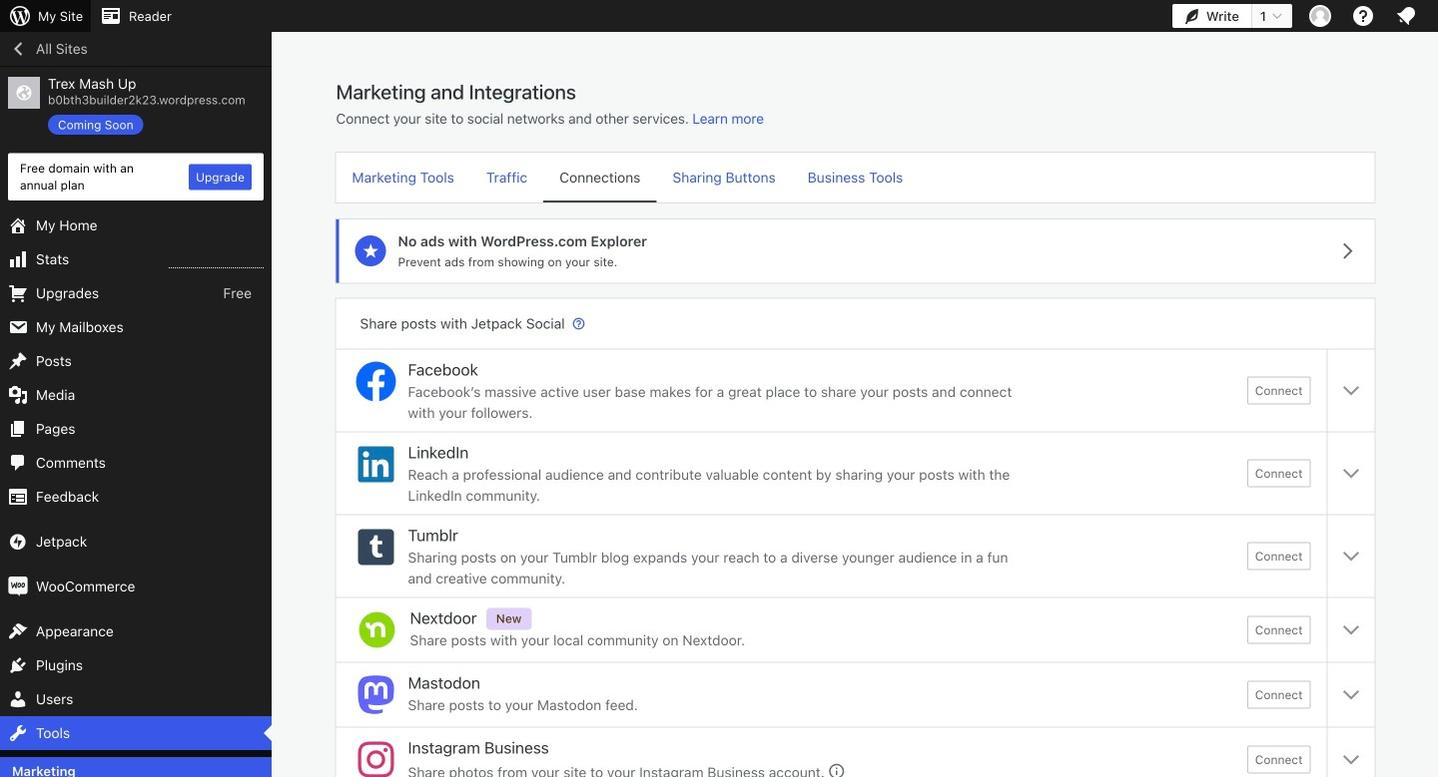 Task type: describe. For each thing, give the bounding box(es) containing it.
more information image
[[827, 762, 845, 778]]

learn more about sharing posts with jetpack social image
[[572, 317, 586, 331]]

highest hourly views 0 image
[[169, 256, 264, 269]]

my profile image
[[1309, 5, 1331, 27]]



Task type: vqa. For each thing, say whether or not it's contained in the screenshot.
1 in the 100,000 2 1 0
no



Task type: locate. For each thing, give the bounding box(es) containing it.
0 vertical spatial img image
[[8, 532, 28, 552]]

menu
[[336, 153, 1375, 203]]

main content
[[336, 79, 1375, 778]]

help image
[[1351, 4, 1375, 28]]

img image
[[8, 532, 28, 552], [8, 577, 28, 597]]

2 img image from the top
[[8, 577, 28, 597]]

1 img image from the top
[[8, 532, 28, 552]]

manage your notifications image
[[1394, 4, 1418, 28]]

1 vertical spatial img image
[[8, 577, 28, 597]]



